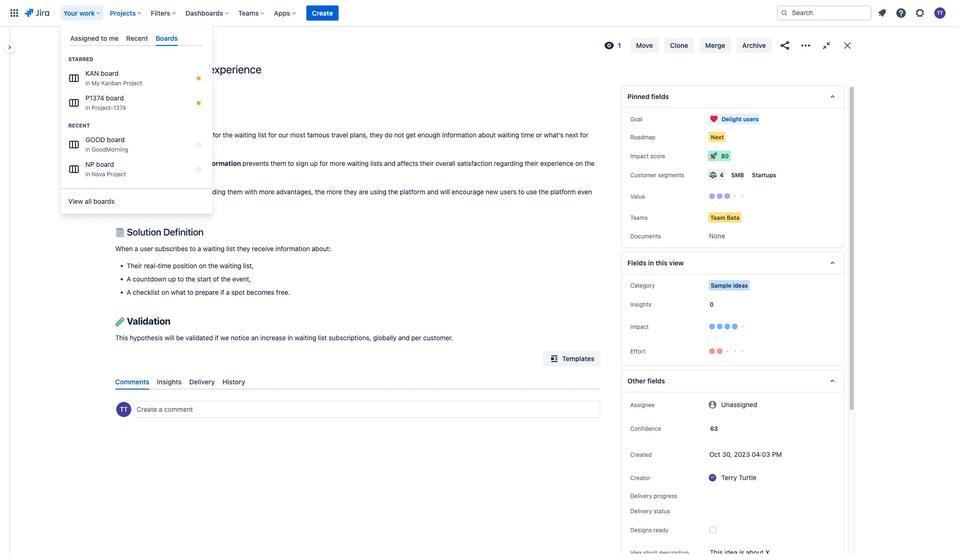 Task type: vqa. For each thing, say whether or not it's contained in the screenshot.
Impact Impact
yes



Task type: locate. For each thing, give the bounding box(es) containing it.
0 vertical spatial and
[[384, 160, 396, 168]]

this down :test_tube: image
[[115, 334, 128, 342]]

teams left the apps
[[239, 9, 259, 17]]

board up nova
[[96, 161, 114, 169]]

1 horizontal spatial of
[[213, 275, 219, 283]]

if
[[221, 289, 224, 297], [215, 334, 219, 342]]

experience right star kan board image
[[209, 63, 262, 76]]

2 horizontal spatial on
[[576, 160, 583, 168]]

will
[[131, 188, 142, 196], [441, 188, 450, 196], [165, 334, 174, 342]]

1 vertical spatial on
[[199, 262, 207, 270]]

next
[[711, 134, 724, 140]]

more for up
[[330, 160, 346, 168]]

:rocket: image
[[710, 152, 718, 160]]

insights down category
[[631, 301, 652, 308]]

create right apps dropdown button
[[312, 9, 333, 17]]

delivery up delivery status dropdown button
[[631, 493, 652, 500]]

0 vertical spatial are
[[168, 131, 178, 139]]

1 vertical spatial teams
[[631, 215, 648, 221]]

1 vertical spatial tab list
[[112, 374, 604, 390]]

recent inside "tab list"
[[126, 34, 148, 42]]

ideas right 'all'
[[135, 42, 152, 49]]

in inside p1374 board in project-1374
[[85, 105, 90, 111]]

search image
[[781, 9, 789, 17]]

recent right me
[[126, 34, 148, 42]]

other fields
[[628, 378, 665, 385]]

add attachment image
[[117, 87, 129, 99]]

0 vertical spatial time
[[521, 131, 534, 139]]

projects
[[110, 9, 136, 17]]

on inside prevents them to sign up for more waiting lists and affects their overall satisfaction regarding their experience on the platform.
[[576, 160, 583, 168]]

1 horizontal spatial insights
[[631, 301, 652, 308]]

other fields element
[[622, 370, 845, 393]]

fields for other fields
[[648, 378, 665, 385]]

nac-7
[[187, 42, 207, 49]]

confidence
[[631, 426, 661, 432]]

impact inside dropdown button
[[631, 324, 649, 330]]

2 impact from the top
[[631, 324, 649, 330]]

appswitcher icon image
[[9, 7, 20, 19]]

p1374
[[85, 94, 104, 102]]

waiting up their real-time position on the waiting list,
[[203, 245, 225, 253]]

more for advantages,
[[327, 188, 342, 196]]

waiting left the lists
[[347, 160, 369, 168]]

2 horizontal spatial up
[[310, 160, 318, 168]]

when down :notepad_spiral: image
[[115, 245, 133, 253]]

0 vertical spatial ideas
[[135, 42, 152, 49]]

a
[[127, 275, 131, 283], [127, 289, 131, 297]]

1 vertical spatial up
[[310, 160, 318, 168]]

view all boards link
[[61, 192, 213, 211]]

delivery inside popup button
[[631, 493, 652, 500]]

of right lack
[[195, 160, 202, 168]]

fields
[[628, 259, 647, 267]]

board inside np board in nova project
[[96, 161, 114, 169]]

the right signing
[[223, 131, 233, 139]]

in inside good board in goodmorning
[[85, 146, 90, 153]]

all
[[85, 198, 92, 206]]

a for a countdown up to the start of the event,
[[127, 275, 131, 283]]

insights up create a comment
[[157, 378, 182, 386]]

0 horizontal spatial their
[[420, 160, 434, 168]]

board inside p1374 board in project-1374
[[106, 94, 124, 102]]

experience down the what's
[[541, 160, 574, 168]]

1 impact from the top
[[631, 153, 649, 159]]

0 horizontal spatial time
[[158, 262, 171, 270]]

impact inside popup button
[[631, 153, 649, 159]]

ideas for all
[[135, 42, 152, 49]]

in
[[85, 80, 90, 86], [85, 105, 90, 111], [85, 146, 90, 153], [85, 171, 90, 178], [648, 259, 654, 267], [288, 334, 293, 342]]

1 vertical spatial if
[[215, 334, 219, 342]]

they left "do"
[[370, 131, 383, 139]]

up right signing
[[203, 131, 211, 139]]

delivery progress button
[[628, 491, 680, 502]]

in left my
[[85, 80, 90, 86]]

1 vertical spatial impact
[[631, 324, 649, 330]]

0 vertical spatial delivery
[[189, 378, 215, 386]]

are
[[168, 131, 178, 139], [359, 188, 369, 196]]

delivery for delivery progress
[[631, 493, 652, 500]]

30,
[[723, 451, 732, 459]]

star p1374 board image
[[195, 99, 203, 107]]

ideas inside all ideas plus link
[[135, 42, 152, 49]]

clone button
[[665, 38, 694, 53]]

more inside prevents them to sign up for more waiting lists and affects their overall satisfaction regarding their experience on the platform.
[[330, 160, 346, 168]]

for right sign
[[320, 160, 328, 168]]

and
[[384, 160, 396, 168], [427, 188, 439, 196], [399, 334, 410, 342]]

1 this from the top
[[115, 188, 129, 196]]

unassigned image
[[709, 402, 717, 409]]

2 horizontal spatial information
[[442, 131, 477, 139]]

0 horizontal spatial this
[[167, 160, 179, 168]]

what
[[171, 289, 186, 297]]

0 horizontal spatial them
[[227, 188, 243, 196]]

0 horizontal spatial of
[[195, 160, 202, 168]]

Search field
[[777, 5, 872, 21]]

up for sign
[[310, 160, 318, 168]]

:notepad_spiral: image
[[115, 228, 125, 238]]

this up more.
[[115, 188, 129, 196]]

1 vertical spatial time
[[158, 262, 171, 270]]

their
[[420, 160, 434, 168], [525, 160, 539, 168]]

list
[[193, 63, 206, 76], [258, 131, 267, 139], [226, 245, 235, 253], [318, 334, 327, 342]]

information left about:
[[276, 245, 310, 253]]

1 vertical spatial of
[[213, 275, 219, 283]]

their right regarding
[[525, 160, 539, 168]]

1 vertical spatial they
[[344, 188, 357, 196]]

0 vertical spatial project
[[123, 80, 142, 86]]

waiting inside prevents them to sign up for more waiting lists and affects their overall satisfaction regarding their experience on the platform.
[[347, 160, 369, 168]]

create inside button
[[312, 9, 333, 17]]

information inside when customers are signing up for the waiting list for our most famous travel plans, they do not get enough information about waiting time or what's next for them.
[[442, 131, 477, 139]]

teams button
[[236, 5, 268, 21]]

for right signing
[[213, 131, 221, 139]]

apps
[[274, 9, 290, 17]]

1 horizontal spatial create
[[312, 9, 333, 17]]

on up even
[[576, 160, 583, 168]]

when for when a user subscribes to a waiting list they receive information about:
[[115, 245, 133, 253]]

are left using
[[359, 188, 369, 196]]

experience inside prevents them to sign up for more waiting lists and affects their overall satisfaction regarding their experience on the platform.
[[541, 160, 574, 168]]

1 horizontal spatial experience
[[541, 160, 574, 168]]

:wave: image
[[116, 42, 124, 49], [116, 42, 124, 49]]

1 vertical spatial insights
[[157, 378, 182, 386]]

move
[[637, 42, 654, 49]]

project inside kan board in my kanban project
[[123, 80, 142, 86]]

a left user on the top of page
[[135, 245, 138, 253]]

the down their real-time position on the waiting list,
[[186, 275, 195, 283]]

them.
[[115, 143, 133, 150]]

0 vertical spatial if
[[221, 289, 224, 297]]

users right the delight
[[744, 116, 759, 122]]

goal
[[631, 116, 643, 122]]

board up goodmorning
[[107, 136, 125, 144]]

to up their real-time position on the waiting list,
[[190, 245, 196, 253]]

this left view
[[656, 259, 668, 267]]

your profile and settings image
[[935, 7, 946, 19]]

oct 30, 2023 04:03 pm
[[710, 451, 782, 459]]

delivery status button
[[628, 506, 673, 517]]

will left be
[[165, 334, 174, 342]]

ideas right sample
[[733, 282, 748, 289]]

1 horizontal spatial on
[[199, 262, 207, 270]]

apps button
[[271, 5, 300, 21]]

templates
[[563, 355, 595, 363]]

information left about
[[442, 131, 477, 139]]

1 vertical spatial a
[[127, 289, 131, 297]]

2 this from the top
[[115, 334, 128, 342]]

1 button
[[601, 38, 625, 53]]

for right next at the top
[[580, 131, 589, 139]]

1 vertical spatial them
[[227, 188, 243, 196]]

primary element
[[6, 0, 777, 26]]

in down np
[[85, 171, 90, 178]]

project up link issue icon
[[123, 80, 142, 86]]

project down we
[[107, 171, 126, 178]]

2 vertical spatial on
[[162, 289, 169, 297]]

when up the them.
[[115, 131, 133, 139]]

1 vertical spatial and
[[427, 188, 439, 196]]

time left or
[[521, 131, 534, 139]]

in down good
[[85, 146, 90, 153]]

beta
[[727, 215, 740, 221]]

1 horizontal spatial they
[[344, 188, 357, 196]]

star good board image
[[195, 141, 203, 149]]

0 vertical spatial information
[[442, 131, 477, 139]]

close image
[[842, 40, 854, 51]]

their real-time position on the waiting list,
[[127, 262, 254, 270]]

waiting up event, at left
[[220, 262, 242, 270]]

1 horizontal spatial ideas
[[733, 282, 748, 289]]

a left "spot"
[[226, 289, 230, 297]]

0 horizontal spatial and
[[384, 160, 396, 168]]

effort button
[[628, 346, 648, 357]]

in right 'fields'
[[648, 259, 654, 267]]

when a user subscribes to a waiting list they receive information about:
[[115, 245, 331, 253]]

0 horizontal spatial recent
[[68, 123, 90, 129]]

0 vertical spatial this
[[115, 188, 129, 196]]

category
[[631, 282, 655, 289]]

board for good board
[[107, 136, 125, 144]]

good board in goodmorning
[[85, 136, 128, 153]]

most
[[290, 131, 306, 139]]

their left overall
[[420, 160, 434, 168]]

validation
[[127, 316, 171, 327]]

1 vertical spatial fields
[[648, 378, 665, 385]]

1 horizontal spatial users
[[500, 188, 517, 196]]

impact left score
[[631, 153, 649, 159]]

2 vertical spatial up
[[168, 275, 176, 283]]

impact score
[[631, 153, 665, 159]]

np
[[85, 161, 94, 169]]

2 when from the top
[[115, 245, 133, 253]]

them for to
[[271, 160, 286, 168]]

me
[[109, 34, 119, 42]]

0 horizontal spatial ideas
[[135, 42, 152, 49]]

2 their from the left
[[525, 160, 539, 168]]

1 horizontal spatial platform
[[551, 188, 576, 196]]

0
[[710, 301, 714, 308]]

:rocket: image
[[710, 152, 718, 160]]

0 horizontal spatial are
[[168, 131, 178, 139]]

platform.
[[115, 171, 143, 179]]

in inside kan board in my kanban project
[[85, 80, 90, 86]]

to inside providing them with more advantages, the more they are using the platform and will encourage new users to use the platform even more.
[[519, 188, 525, 196]]

1 horizontal spatial time
[[521, 131, 534, 139]]

assigned to me
[[70, 34, 119, 42]]

0 vertical spatial when
[[115, 131, 133, 139]]

waiting right about
[[498, 131, 520, 139]]

a
[[135, 245, 138, 253], [198, 245, 201, 253], [226, 289, 230, 297], [159, 406, 162, 414]]

more
[[330, 160, 346, 168], [259, 188, 275, 196], [327, 188, 342, 196]]

the up even
[[585, 160, 595, 168]]

delivery left the history
[[189, 378, 215, 386]]

fields right 'other'
[[648, 378, 665, 385]]

:heart: image
[[711, 115, 718, 123], [711, 115, 718, 123]]

a down their
[[127, 275, 131, 283]]

:bulb: image
[[115, 114, 125, 124], [115, 114, 125, 124]]

board inside kan board in my kanban project
[[101, 70, 119, 77]]

create button
[[307, 5, 339, 21]]

users left by
[[168, 188, 186, 196]]

impact for impact score
[[631, 153, 649, 159]]

assignee button
[[628, 400, 658, 411]]

to left sign
[[288, 160, 294, 168]]

1 vertical spatial this
[[656, 259, 668, 267]]

up inside prevents them to sign up for more waiting lists and affects their overall satisfaction regarding their experience on the platform.
[[310, 160, 318, 168]]

0 vertical spatial teams
[[239, 9, 259, 17]]

information right star np board image
[[204, 160, 241, 168]]

2 vertical spatial delivery
[[631, 508, 652, 515]]

definition
[[163, 226, 204, 238]]

2 vertical spatial and
[[399, 334, 410, 342]]

1 vertical spatial create
[[137, 406, 157, 414]]

and down overall
[[427, 188, 439, 196]]

04:03
[[752, 451, 771, 459]]

providing
[[197, 188, 226, 196]]

list left receive
[[226, 245, 235, 253]]

up right sign
[[310, 160, 318, 168]]

0 horizontal spatial experience
[[209, 63, 262, 76]]

settings image
[[915, 7, 926, 19]]

tab list containing comments
[[112, 374, 604, 390]]

up up what
[[168, 275, 176, 283]]

0 horizontal spatial create
[[137, 406, 157, 414]]

delivery inside dropdown button
[[631, 508, 652, 515]]

1 vertical spatial when
[[115, 245, 133, 253]]

this right "that"
[[167, 160, 179, 168]]

more down when customers are signing up for the waiting list for our most famous travel plans, they do not get enough information about waiting time or what's next for them.
[[330, 160, 346, 168]]

0 vertical spatial them
[[271, 160, 286, 168]]

0 horizontal spatial users
[[168, 188, 186, 196]]

users right new
[[500, 188, 517, 196]]

impact down insights popup button
[[631, 324, 649, 330]]

tab list
[[66, 30, 207, 46], [112, 374, 604, 390]]

goal button
[[628, 113, 646, 125]]

1 horizontal spatial teams
[[631, 215, 648, 221]]

delivery
[[189, 378, 215, 386], [631, 493, 652, 500], [631, 508, 652, 515]]

recent up good
[[68, 123, 90, 129]]

platform left even
[[551, 188, 576, 196]]

are left signing
[[168, 131, 178, 139]]

1 horizontal spatial up
[[203, 131, 211, 139]]

on up start
[[199, 262, 207, 270]]

of
[[195, 160, 202, 168], [213, 275, 219, 283]]

0 horizontal spatial information
[[204, 160, 241, 168]]

1 vertical spatial experience
[[541, 160, 574, 168]]

ideas
[[135, 42, 152, 49], [733, 282, 748, 289]]

0 vertical spatial impact
[[631, 153, 649, 159]]

1 when from the top
[[115, 131, 133, 139]]

teams
[[239, 9, 259, 17], [631, 215, 648, 221]]

1 vertical spatial recent
[[68, 123, 90, 129]]

0 vertical spatial create
[[312, 9, 333, 17]]

of right start
[[213, 275, 219, 283]]

documents
[[631, 233, 661, 240]]

to inside prevents them to sign up for more waiting lists and affects their overall satisfaction regarding their experience on the platform.
[[288, 160, 294, 168]]

the inside when customers are signing up for the waiting list for our most famous travel plans, they do not get enough information about waiting time or what's next for them.
[[223, 131, 233, 139]]

a for a checklist on what to prepare if a spot becomes free.
[[127, 289, 131, 297]]

to left use
[[519, 188, 525, 196]]

on
[[576, 160, 583, 168], [199, 262, 207, 270], [162, 289, 169, 297]]

0 vertical spatial insights
[[631, 301, 652, 308]]

star kan board image
[[195, 75, 203, 82]]

the right use
[[539, 188, 549, 196]]

them right prevents
[[271, 160, 286, 168]]

they down prevents them to sign up for more waiting lists and affects their overall satisfaction regarding their experience on the platform.
[[344, 188, 357, 196]]

0 horizontal spatial platform
[[400, 188, 426, 196]]

and inside prevents them to sign up for more waiting lists and affects their overall satisfaction regarding their experience on the platform.
[[384, 160, 396, 168]]

0 horizontal spatial on
[[162, 289, 169, 297]]

position
[[173, 262, 197, 270]]

1 vertical spatial project
[[107, 171, 126, 178]]

a left checklist
[[127, 289, 131, 297]]

ideas for sample
[[733, 282, 748, 289]]

1 platform from the left
[[400, 188, 426, 196]]

0 vertical spatial experience
[[209, 63, 262, 76]]

banner
[[0, 0, 958, 27]]

will left encourage
[[441, 188, 450, 196]]

delivery up "designs"
[[631, 508, 652, 515]]

1 horizontal spatial their
[[525, 160, 539, 168]]

documents button
[[628, 231, 664, 242]]

1 vertical spatial delivery
[[631, 493, 652, 500]]

current project sidebar image
[[0, 38, 21, 57]]

projects button
[[107, 5, 145, 21]]

more down prevents them to sign up for more waiting lists and affects their overall satisfaction regarding their experience on the platform.
[[327, 188, 342, 196]]

share image
[[780, 40, 791, 51]]

2 platform from the left
[[551, 188, 576, 196]]

1 vertical spatial ideas
[[733, 282, 748, 289]]

this
[[115, 188, 129, 196], [115, 334, 128, 342]]

0 vertical spatial this
[[167, 160, 179, 168]]

in inside np board in nova project
[[85, 171, 90, 178]]

insights inside popup button
[[631, 301, 652, 308]]

notifications image
[[877, 7, 889, 19]]

0 horizontal spatial teams
[[239, 9, 259, 17]]

to left me
[[101, 34, 107, 42]]

0 vertical spatial recent
[[126, 34, 148, 42]]

board up kanban
[[101, 70, 119, 77]]

them inside prevents them to sign up for more waiting lists and affects their overall satisfaction regarding their experience on the platform.
[[271, 160, 286, 168]]

1 a from the top
[[127, 275, 131, 283]]

plans,
[[350, 131, 368, 139]]

terry turtle image
[[709, 475, 717, 482]]

1 vertical spatial information
[[204, 160, 241, 168]]

this for this hypothesis will be validated if we notice an increase in waiting list subscriptions, globally and per customer.
[[115, 334, 128, 342]]

what's
[[544, 131, 564, 139]]

customer segments
[[631, 172, 685, 178]]

2 vertical spatial information
[[276, 245, 310, 253]]

collapse image
[[822, 40, 833, 51]]

0 horizontal spatial they
[[237, 245, 250, 253]]

that
[[152, 160, 165, 168]]

up inside when customers are signing up for the waiting list for our most famous travel plans, they do not get enough information about waiting time or what's next for them.
[[203, 131, 211, 139]]

2 horizontal spatial they
[[370, 131, 383, 139]]

board up "1374"
[[106, 94, 124, 102]]

1 horizontal spatial recent
[[126, 34, 148, 42]]

pinned fields element
[[622, 85, 845, 108]]

more right with
[[259, 188, 275, 196]]

if left the we
[[215, 334, 219, 342]]

0 vertical spatial a
[[127, 275, 131, 283]]

when inside when customers are signing up for the waiting list for our most famous travel plans, they do not get enough information about waiting time or what's next for them.
[[115, 131, 133, 139]]

list down nac-7
[[193, 63, 206, 76]]

get
[[406, 131, 416, 139]]

board for np board
[[96, 161, 114, 169]]

they up the list, on the top of the page
[[237, 245, 250, 253]]

insights
[[631, 301, 652, 308], [157, 378, 182, 386]]

for left our on the top left
[[268, 131, 277, 139]]

boards
[[156, 34, 178, 42]]

platform down affects
[[400, 188, 426, 196]]

jira image
[[25, 7, 49, 19], [25, 7, 49, 19]]

0 vertical spatial they
[[370, 131, 383, 139]]

1 horizontal spatial them
[[271, 160, 286, 168]]

waiting right increase
[[295, 334, 317, 342]]

on left what
[[162, 289, 169, 297]]

sign
[[296, 160, 309, 168]]

plus
[[153, 42, 166, 49]]

will up more.
[[131, 188, 142, 196]]

1 vertical spatial this
[[115, 334, 128, 342]]

them inside providing them with more advantages, the more they are using the platform and will encourage new users to use the platform even more.
[[227, 188, 243, 196]]

1 horizontal spatial are
[[359, 188, 369, 196]]

0 vertical spatial tab list
[[66, 30, 207, 46]]

create for create
[[312, 9, 333, 17]]

prepare
[[195, 289, 219, 297]]

about:
[[312, 245, 331, 253]]

and left per in the left of the page
[[399, 334, 410, 342]]

0 vertical spatial fields
[[651, 93, 669, 101]]

if right prepare
[[221, 289, 224, 297]]

create for create a comment
[[137, 406, 157, 414]]

board inside good board in goodmorning
[[107, 136, 125, 144]]

list inside when customers are signing up for the waiting list for our most famous travel plans, they do not get enough information about waiting time or what's next for them.
[[258, 131, 267, 139]]

2 horizontal spatial will
[[441, 188, 450, 196]]

0 vertical spatial up
[[203, 131, 211, 139]]

designs ready button
[[628, 525, 672, 536]]

2 a from the top
[[127, 289, 131, 297]]

created button
[[628, 449, 655, 461]]

or
[[536, 131, 543, 139]]



Task type: describe. For each thing, give the bounding box(es) containing it.
spot
[[231, 289, 245, 297]]

are inside providing them with more advantages, the more they are using the platform and will encourage new users to use the platform even more.
[[359, 188, 369, 196]]

famous
[[307, 131, 330, 139]]

smb
[[732, 172, 744, 178]]

event,
[[232, 275, 251, 283]]

terry turtle
[[722, 474, 757, 482]]

providing them with more advantages, the more they are using the platform and will encourage new users to use the platform even more.
[[115, 188, 594, 207]]

delivery for delivery
[[189, 378, 215, 386]]

list left subscriptions,
[[318, 334, 327, 342]]

sample
[[711, 282, 732, 289]]

pinned fields
[[628, 93, 669, 101]]

1 horizontal spatial will
[[165, 334, 174, 342]]

my
[[92, 80, 100, 86]]

banner containing your work
[[0, 0, 958, 27]]

a checklist on what to prepare if a spot becomes free.
[[127, 289, 290, 297]]

boards
[[94, 198, 115, 206]]

customers
[[135, 131, 167, 139]]

0 horizontal spatial insights
[[157, 378, 182, 386]]

progress
[[654, 493, 678, 500]]

free.
[[276, 289, 290, 297]]

create a comment
[[137, 406, 193, 414]]

believe
[[127, 160, 150, 168]]

0 horizontal spatial will
[[131, 188, 142, 196]]

confidence button
[[628, 423, 664, 435]]

a left comment
[[159, 406, 162, 414]]

star np board image
[[195, 166, 203, 173]]

them for with
[[227, 188, 243, 196]]

new
[[486, 188, 499, 196]]

in inside fields in this view element
[[648, 259, 654, 267]]

effort
[[631, 348, 646, 355]]

time inside when customers are signing up for the waiting list for our most famous travel plans, they do not get enough information about waiting time or what's next for them.
[[521, 131, 534, 139]]

2 vertical spatial they
[[237, 245, 250, 253]]

project inside np board in nova project
[[107, 171, 126, 178]]

waiting left star kan board image
[[156, 63, 191, 76]]

board for p1374 board
[[106, 94, 124, 102]]

waiting up prevents
[[235, 131, 256, 139]]

board for kan board
[[101, 70, 119, 77]]

we believe that this lack of information
[[115, 160, 243, 168]]

impact for impact
[[631, 324, 649, 330]]

in right increase
[[288, 334, 293, 342]]

:notepad_spiral: image
[[115, 228, 125, 238]]

customer segments button
[[628, 169, 687, 181]]

they inside providing them with more advantages, the more they are using the platform and will encourage new users to use the platform even more.
[[344, 188, 357, 196]]

help image
[[896, 7, 907, 19]]

1 their from the left
[[420, 160, 434, 168]]

fields for pinned fields
[[651, 93, 669, 101]]

0 horizontal spatial up
[[168, 275, 176, 283]]

they inside when customers are signing up for the waiting list for our most famous travel plans, they do not get enough information about waiting time or what's next for them.
[[370, 131, 383, 139]]

to up what
[[178, 275, 184, 283]]

about
[[479, 131, 496, 139]]

0 vertical spatial of
[[195, 160, 202, 168]]

users inside providing them with more advantages, the more they are using the platform and will encourage new users to use the platform even more.
[[500, 188, 517, 196]]

using
[[370, 188, 387, 196]]

up for signing
[[203, 131, 211, 139]]

p1374 board in project-1374
[[85, 94, 126, 111]]

project-
[[92, 105, 113, 111]]

advantages,
[[276, 188, 313, 196]]

the up start
[[208, 262, 218, 270]]

for inside prevents them to sign up for more waiting lists and affects their overall satisfaction regarding their experience on the platform.
[[320, 160, 328, 168]]

use
[[527, 188, 537, 196]]

all
[[126, 42, 133, 49]]

category button
[[628, 280, 658, 291]]

teams inside dropdown button
[[631, 215, 648, 221]]

np board in nova project
[[85, 161, 126, 178]]

do
[[385, 131, 393, 139]]

validated
[[186, 334, 213, 342]]

4
[[720, 172, 724, 178]]

hypothesis
[[130, 334, 163, 342]]

becomes
[[247, 289, 275, 297]]

status
[[654, 508, 670, 515]]

list,
[[243, 262, 254, 270]]

subscriptions,
[[329, 334, 372, 342]]

are inside when customers are signing up for the waiting list for our most famous travel plans, they do not get enough information about waiting time or what's next for them.
[[168, 131, 178, 139]]

delight users
[[722, 116, 759, 122]]

the left event, at left
[[221, 275, 231, 283]]

even
[[578, 188, 592, 196]]

teams inside popup button
[[239, 9, 259, 17]]

hypothesis
[[125, 112, 175, 124]]

user
[[140, 245, 153, 253]]

value button
[[628, 191, 648, 202]]

1 horizontal spatial if
[[221, 289, 224, 297]]

1 horizontal spatial this
[[656, 259, 668, 267]]

2023
[[734, 451, 750, 459]]

this will benefit users by
[[115, 188, 196, 196]]

per
[[412, 334, 422, 342]]

the right using
[[389, 188, 398, 196]]

merge button
[[700, 38, 731, 53]]

solution
[[127, 226, 161, 238]]

satisfaction
[[458, 160, 493, 168]]

editor templates image
[[549, 354, 561, 365]]

1 horizontal spatial and
[[399, 334, 410, 342]]

view
[[68, 198, 83, 206]]

startups
[[752, 172, 777, 178]]

nac-
[[187, 42, 204, 49]]

team
[[711, 215, 726, 221]]

when for when customers are signing up for the waiting list for our most famous travel plans, they do not get enough information about waiting time or what's next for them.
[[115, 131, 133, 139]]

will inside providing them with more advantages, the more they are using the platform and will encourage new users to use the platform even more.
[[441, 188, 450, 196]]

link issue image
[[135, 87, 147, 99]]

start
[[197, 275, 211, 283]]

fields in this view
[[628, 259, 684, 267]]

delivery progress
[[631, 493, 678, 500]]

to right what
[[187, 289, 194, 297]]

in for np board
[[85, 171, 90, 178]]

this for this will benefit users by
[[115, 188, 129, 196]]

globally
[[373, 334, 397, 342]]

signing
[[180, 131, 202, 139]]

all ideas plus
[[126, 42, 166, 49]]

:test_tube: image
[[115, 318, 125, 327]]

in for good board
[[85, 146, 90, 153]]

fields in this view element
[[622, 252, 845, 275]]

:test_tube: image
[[115, 318, 125, 327]]

tab list containing assigned to me
[[66, 30, 207, 46]]

a up their real-time position on the waiting list,
[[198, 245, 201, 253]]

checklist
[[133, 289, 160, 297]]

prevents them to sign up for more waiting lists and affects their overall satisfaction regarding their experience on the platform.
[[115, 160, 597, 179]]

2 horizontal spatial users
[[744, 116, 759, 122]]

dashboards button
[[183, 5, 233, 21]]

work
[[79, 9, 95, 17]]

improve
[[115, 63, 154, 76]]

delivery for delivery status
[[631, 508, 652, 515]]

solution definition
[[125, 226, 204, 238]]

the inside prevents them to sign up for more waiting lists and affects their overall satisfaction regarding their experience on the platform.
[[585, 160, 595, 168]]

real-
[[144, 262, 158, 270]]

1 horizontal spatial information
[[276, 245, 310, 253]]

other
[[628, 378, 646, 385]]

in for p1374 board
[[85, 105, 90, 111]]

63
[[711, 426, 718, 432]]

ready
[[654, 527, 669, 534]]

be
[[176, 334, 184, 342]]

good
[[85, 136, 105, 144]]

all ideas plus link
[[114, 40, 166, 51]]

oct
[[710, 451, 721, 459]]

weighting value image
[[710, 171, 717, 179]]

kan board in my kanban project
[[85, 70, 142, 86]]

in for kan board
[[85, 80, 90, 86]]

and inside providing them with more advantages, the more they are using the platform and will encourage new users to use the platform even more.
[[427, 188, 439, 196]]

the right the advantages,
[[315, 188, 325, 196]]

overall
[[436, 160, 456, 168]]

assigned
[[70, 34, 99, 42]]

filters button
[[148, 5, 180, 21]]

insights button
[[628, 299, 654, 310]]

more image
[[801, 40, 812, 51]]

affects
[[398, 160, 419, 168]]

1374
[[113, 105, 126, 111]]



